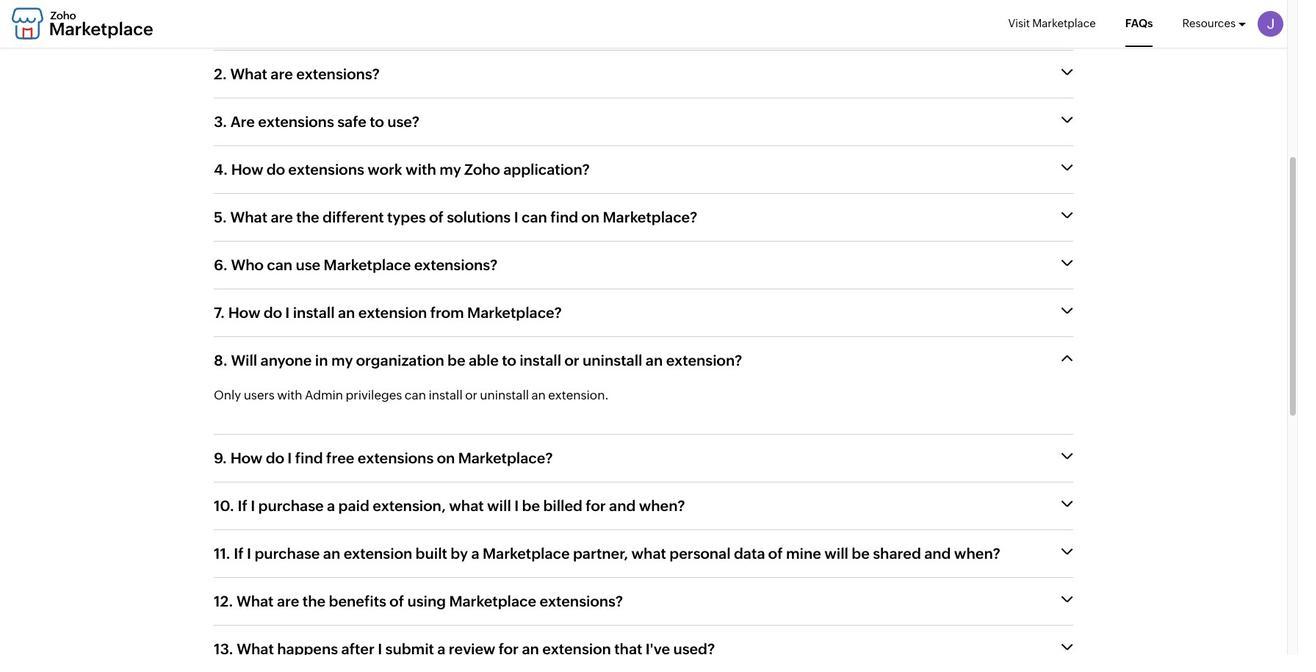 Task type: describe. For each thing, give the bounding box(es) containing it.
safe
[[337, 113, 367, 130]]

5. what are the different types of solutions i can find on marketplace?
[[214, 209, 698, 226]]

marketplace? for 9. how do i find free extensions on marketplace?
[[458, 449, 553, 466]]

are for 2.
[[271, 66, 293, 83]]

are
[[231, 113, 255, 130]]

purchase for an
[[255, 545, 320, 562]]

anyone
[[261, 352, 312, 369]]

0 horizontal spatial can
[[267, 257, 293, 274]]

1 horizontal spatial my
[[440, 161, 461, 178]]

6. who can use marketplace extensions?
[[214, 257, 498, 274]]

0 vertical spatial or
[[565, 352, 580, 369]]

extension.
[[549, 388, 609, 403]]

2 vertical spatial be
[[852, 545, 870, 562]]

1 horizontal spatial to
[[502, 352, 517, 369]]

0 vertical spatial be
[[448, 352, 466, 369]]

by
[[451, 545, 468, 562]]

how for 4.
[[231, 161, 263, 178]]

what for 2.
[[230, 66, 267, 83]]

i left free
[[288, 449, 292, 466]]

solutions
[[447, 209, 511, 226]]

use?
[[387, 113, 420, 130]]

0 vertical spatial extensions?
[[296, 66, 380, 83]]

what for 12.
[[237, 593, 274, 610]]

4.
[[214, 161, 228, 178]]

the for benefits
[[303, 593, 326, 610]]

the for different
[[296, 209, 319, 226]]

1 horizontal spatial can
[[405, 388, 426, 403]]

in
[[315, 352, 328, 369]]

for
[[586, 497, 606, 514]]

an left extension.
[[532, 388, 546, 403]]

application?
[[504, 161, 590, 178]]

resources
[[1183, 17, 1236, 29]]

different
[[323, 209, 384, 226]]

what for 5.
[[230, 209, 268, 226]]

1 vertical spatial install
[[520, 352, 562, 369]]

marketplace down different
[[324, 257, 411, 274]]

2. what are extensions?
[[214, 66, 380, 83]]

3. are extensions safe to use?
[[214, 113, 420, 130]]

organization
[[356, 352, 444, 369]]

i right solutions
[[514, 209, 519, 226]]

8. will anyone in my organization be able to install or uninstall an extension?
[[214, 352, 743, 369]]

1 vertical spatial or
[[465, 388, 478, 403]]

4. how do extensions work with my zoho application?
[[214, 161, 590, 178]]

benefits
[[329, 593, 387, 610]]

free
[[326, 449, 355, 466]]

mine
[[786, 545, 822, 562]]

0 horizontal spatial my
[[331, 352, 353, 369]]

do for 7.
[[264, 305, 282, 321]]

1 vertical spatial will
[[825, 545, 849, 562]]

if for 11.
[[234, 545, 244, 562]]

0 vertical spatial to
[[370, 113, 384, 130]]

0 vertical spatial marketplace?
[[603, 209, 698, 226]]

i right 10.
[[251, 497, 255, 514]]

2 vertical spatial install
[[429, 388, 463, 403]]

an left extension?
[[646, 352, 663, 369]]

1 vertical spatial extensions
[[288, 161, 364, 178]]

will
[[231, 352, 257, 369]]

faqs link
[[1126, 0, 1153, 47]]

1 horizontal spatial uninstall
[[583, 352, 643, 369]]

only
[[214, 388, 241, 403]]

extension,
[[373, 497, 446, 514]]

are for 5.
[[271, 209, 293, 226]]

an down paid
[[323, 545, 340, 562]]

1 horizontal spatial a
[[471, 545, 480, 562]]

0 vertical spatial extensions
[[258, 113, 334, 130]]

0 vertical spatial and
[[609, 497, 636, 514]]

i up anyone
[[285, 305, 290, 321]]

0 horizontal spatial will
[[487, 497, 511, 514]]

7. how do i install an extension from marketplace?
[[214, 305, 562, 321]]

0 vertical spatial on
[[582, 209, 600, 226]]



Task type: locate. For each thing, give the bounding box(es) containing it.
extensions? up safe at the left of the page
[[296, 66, 380, 83]]

2 vertical spatial what
[[237, 593, 274, 610]]

how for 7.
[[228, 305, 260, 321]]

extensions
[[258, 113, 334, 130], [288, 161, 364, 178], [358, 449, 434, 466]]

0 horizontal spatial of
[[390, 593, 404, 610]]

on up 10. if i purchase a paid extension, what will i be billed for and when?
[[437, 449, 455, 466]]

find left free
[[295, 449, 323, 466]]

0 vertical spatial extension
[[358, 305, 427, 321]]

be
[[448, 352, 466, 369], [522, 497, 540, 514], [852, 545, 870, 562]]

purchase for a
[[258, 497, 324, 514]]

i
[[514, 209, 519, 226], [285, 305, 290, 321], [288, 449, 292, 466], [251, 497, 255, 514], [515, 497, 519, 514], [247, 545, 251, 562]]

if right 11.
[[234, 545, 244, 562]]

a right by
[[471, 545, 480, 562]]

or up extension.
[[565, 352, 580, 369]]

1 horizontal spatial install
[[429, 388, 463, 403]]

of right types
[[429, 209, 444, 226]]

shared
[[873, 545, 922, 562]]

2 vertical spatial marketplace?
[[458, 449, 553, 466]]

install down 8. will anyone in my organization be able to install or uninstall an extension?
[[429, 388, 463, 403]]

2 horizontal spatial extensions?
[[540, 593, 623, 610]]

of right data
[[769, 545, 783, 562]]

my right in
[[331, 352, 353, 369]]

1 vertical spatial are
[[271, 209, 293, 226]]

1 vertical spatial to
[[502, 352, 517, 369]]

uninstall down the able
[[480, 388, 529, 403]]

2 vertical spatial how
[[231, 449, 263, 466]]

0 vertical spatial can
[[522, 209, 547, 226]]

to right safe at the left of the page
[[370, 113, 384, 130]]

1 vertical spatial how
[[228, 305, 260, 321]]

marketplace down by
[[449, 593, 537, 610]]

extensions? down 'partner,'
[[540, 593, 623, 610]]

1 vertical spatial uninstall
[[480, 388, 529, 403]]

zoho marketplace logo image
[[11, 8, 153, 40]]

install up extension.
[[520, 352, 562, 369]]

do right 4.
[[267, 161, 285, 178]]

or down 8. will anyone in my organization be able to install or uninstall an extension?
[[465, 388, 478, 403]]

0 horizontal spatial a
[[327, 497, 335, 514]]

and right for
[[609, 497, 636, 514]]

personal
[[670, 545, 731, 562]]

2 vertical spatial extensions?
[[540, 593, 623, 610]]

do right 9.
[[266, 449, 284, 466]]

1 vertical spatial marketplace?
[[467, 305, 562, 321]]

if
[[238, 497, 248, 514], [234, 545, 244, 562]]

data
[[734, 545, 765, 562]]

marketplace?
[[603, 209, 698, 226], [467, 305, 562, 321], [458, 449, 553, 466]]

0 vertical spatial how
[[231, 161, 263, 178]]

1 horizontal spatial extensions?
[[414, 257, 498, 274]]

1 vertical spatial when?
[[955, 545, 1001, 562]]

to
[[370, 113, 384, 130], [502, 352, 517, 369]]

2 vertical spatial extensions
[[358, 449, 434, 466]]

1 vertical spatial the
[[303, 593, 326, 610]]

to right the able
[[502, 352, 517, 369]]

are right 5. at the left top of the page
[[271, 209, 293, 226]]

are right 12.
[[277, 593, 299, 610]]

1 vertical spatial and
[[925, 545, 951, 562]]

visit marketplace link
[[1009, 0, 1096, 47]]

2 horizontal spatial can
[[522, 209, 547, 226]]

and
[[609, 497, 636, 514], [925, 545, 951, 562]]

1 horizontal spatial find
[[551, 209, 579, 226]]

1 horizontal spatial or
[[565, 352, 580, 369]]

on down application? on the top of the page
[[582, 209, 600, 226]]

on
[[582, 209, 600, 226], [437, 449, 455, 466]]

marketplace? for 7. how do i install an extension from marketplace?
[[467, 305, 562, 321]]

0 horizontal spatial what
[[449, 497, 484, 514]]

jacob simon image
[[1258, 11, 1284, 37]]

marketplace right visit
[[1033, 17, 1096, 29]]

1 horizontal spatial will
[[825, 545, 849, 562]]

find
[[551, 209, 579, 226], [295, 449, 323, 466]]

only users with admin privileges can install or uninstall an extension.
[[214, 388, 609, 403]]

of left using
[[390, 593, 404, 610]]

install down use
[[293, 305, 335, 321]]

2 vertical spatial do
[[266, 449, 284, 466]]

11.
[[214, 545, 231, 562]]

1 vertical spatial if
[[234, 545, 244, 562]]

built
[[416, 545, 448, 562]]

marketplace
[[1033, 17, 1096, 29], [324, 257, 411, 274], [483, 545, 570, 562], [449, 593, 537, 610]]

an
[[338, 305, 355, 321], [646, 352, 663, 369], [532, 388, 546, 403], [323, 545, 340, 562]]

0 vertical spatial of
[[429, 209, 444, 226]]

will
[[487, 497, 511, 514], [825, 545, 849, 562]]

extensions?
[[296, 66, 380, 83], [414, 257, 498, 274], [540, 593, 623, 610]]

12. what are the benefits of using marketplace extensions?
[[214, 593, 623, 610]]

can down organization
[[405, 388, 426, 403]]

0 vertical spatial what
[[449, 497, 484, 514]]

0 horizontal spatial on
[[437, 449, 455, 466]]

what right 12.
[[237, 593, 274, 610]]

1 vertical spatial a
[[471, 545, 480, 562]]

can left use
[[267, 257, 293, 274]]

partner,
[[573, 545, 629, 562]]

extension?
[[666, 352, 743, 369]]

0 vertical spatial with
[[406, 161, 436, 178]]

types
[[387, 209, 426, 226]]

how right 4.
[[231, 161, 263, 178]]

0 vertical spatial what
[[230, 66, 267, 83]]

can
[[522, 209, 547, 226], [267, 257, 293, 274], [405, 388, 426, 403]]

find down application? on the top of the page
[[551, 209, 579, 226]]

faqs
[[1126, 17, 1153, 29]]

1 vertical spatial find
[[295, 449, 323, 466]]

use
[[296, 257, 321, 274]]

privileges
[[346, 388, 402, 403]]

a left paid
[[327, 497, 335, 514]]

0 horizontal spatial with
[[277, 388, 302, 403]]

11. if i purchase an extension built by a marketplace partner, what personal data of mine will be shared and when?
[[214, 545, 1001, 562]]

2 horizontal spatial install
[[520, 352, 562, 369]]

do for 9.
[[266, 449, 284, 466]]

1 horizontal spatial on
[[582, 209, 600, 226]]

marketplace down billed
[[483, 545, 570, 562]]

1 vertical spatial extension
[[344, 545, 412, 562]]

how right 7.
[[228, 305, 260, 321]]

2 vertical spatial of
[[390, 593, 404, 610]]

an down 6. who can use marketplace extensions? on the left top of the page
[[338, 305, 355, 321]]

are for 12.
[[277, 593, 299, 610]]

how
[[231, 161, 263, 178], [228, 305, 260, 321], [231, 449, 263, 466]]

1 vertical spatial on
[[437, 449, 455, 466]]

a
[[327, 497, 335, 514], [471, 545, 480, 562]]

0 horizontal spatial or
[[465, 388, 478, 403]]

2 horizontal spatial of
[[769, 545, 783, 562]]

8.
[[214, 352, 228, 369]]

visit
[[1009, 17, 1030, 29]]

be left billed
[[522, 497, 540, 514]]

10. if i purchase a paid extension, what will i be billed for and when?
[[214, 497, 686, 514]]

1 vertical spatial what
[[230, 209, 268, 226]]

how for 9.
[[231, 449, 263, 466]]

admin
[[305, 388, 343, 403]]

zoho
[[465, 161, 500, 178]]

using
[[407, 593, 446, 610]]

3.
[[214, 113, 227, 130]]

if right 10.
[[238, 497, 248, 514]]

1 vertical spatial extensions?
[[414, 257, 498, 274]]

extensions? down 5. what are the different types of solutions i can find on marketplace?
[[414, 257, 498, 274]]

i left billed
[[515, 497, 519, 514]]

and right shared
[[925, 545, 951, 562]]

with right work
[[406, 161, 436, 178]]

extension up organization
[[358, 305, 427, 321]]

0 vertical spatial are
[[271, 66, 293, 83]]

my
[[440, 161, 461, 178], [331, 352, 353, 369]]

are
[[271, 66, 293, 83], [271, 209, 293, 226], [277, 593, 299, 610]]

7.
[[214, 305, 225, 321]]

5.
[[214, 209, 227, 226]]

0 vertical spatial a
[[327, 497, 335, 514]]

1 horizontal spatial what
[[632, 545, 667, 562]]

billed
[[543, 497, 583, 514]]

extensions up "extension,"
[[358, 449, 434, 466]]

uninstall up extension.
[[583, 352, 643, 369]]

my left zoho
[[440, 161, 461, 178]]

do
[[267, 161, 285, 178], [264, 305, 282, 321], [266, 449, 284, 466]]

what
[[449, 497, 484, 514], [632, 545, 667, 562]]

12.
[[214, 593, 233, 610]]

0 vertical spatial my
[[440, 161, 461, 178]]

1 vertical spatial with
[[277, 388, 302, 403]]

what right 2.
[[230, 66, 267, 83]]

1 vertical spatial be
[[522, 497, 540, 514]]

what right 5. at the left top of the page
[[230, 209, 268, 226]]

2.
[[214, 66, 227, 83]]

work
[[368, 161, 403, 178]]

0 vertical spatial do
[[267, 161, 285, 178]]

0 vertical spatial when?
[[639, 497, 686, 514]]

uninstall
[[583, 352, 643, 369], [480, 388, 529, 403]]

of
[[429, 209, 444, 226], [769, 545, 783, 562], [390, 593, 404, 610]]

purchase
[[258, 497, 324, 514], [255, 545, 320, 562]]

users
[[244, 388, 275, 403]]

the
[[296, 209, 319, 226], [303, 593, 326, 610]]

are up 3. are extensions safe to use?
[[271, 66, 293, 83]]

1 horizontal spatial when?
[[955, 545, 1001, 562]]

with
[[406, 161, 436, 178], [277, 388, 302, 403]]

1 vertical spatial can
[[267, 257, 293, 274]]

0 vertical spatial install
[[293, 305, 335, 321]]

1 vertical spatial my
[[331, 352, 353, 369]]

0 vertical spatial find
[[551, 209, 579, 226]]

extensions down 2. what are extensions?
[[258, 113, 334, 130]]

9. how do i find free extensions on marketplace?
[[214, 449, 553, 466]]

1 horizontal spatial with
[[406, 161, 436, 178]]

1 vertical spatial of
[[769, 545, 783, 562]]

extensions down 3. are extensions safe to use?
[[288, 161, 364, 178]]

0 horizontal spatial find
[[295, 449, 323, 466]]

0 vertical spatial the
[[296, 209, 319, 226]]

do for 4.
[[267, 161, 285, 178]]

10.
[[214, 497, 235, 514]]

1 vertical spatial do
[[264, 305, 282, 321]]

0 vertical spatial will
[[487, 497, 511, 514]]

1 vertical spatial what
[[632, 545, 667, 562]]

purchase right 11.
[[255, 545, 320, 562]]

the left benefits
[[303, 593, 326, 610]]

will right the mine
[[825, 545, 849, 562]]

do up anyone
[[264, 305, 282, 321]]

2 vertical spatial can
[[405, 388, 426, 403]]

can down application? on the top of the page
[[522, 209, 547, 226]]

how right 9.
[[231, 449, 263, 466]]

0 horizontal spatial install
[[293, 305, 335, 321]]

1 horizontal spatial and
[[925, 545, 951, 562]]

paid
[[339, 497, 370, 514]]

or
[[565, 352, 580, 369], [465, 388, 478, 403]]

0 horizontal spatial when?
[[639, 497, 686, 514]]

0 horizontal spatial be
[[448, 352, 466, 369]]

what up by
[[449, 497, 484, 514]]

0 vertical spatial uninstall
[[583, 352, 643, 369]]

what
[[230, 66, 267, 83], [230, 209, 268, 226], [237, 593, 274, 610]]

install
[[293, 305, 335, 321], [520, 352, 562, 369], [429, 388, 463, 403]]

0 vertical spatial purchase
[[258, 497, 324, 514]]

6.
[[214, 257, 228, 274]]

with right the users
[[277, 388, 302, 403]]

what right 'partner,'
[[632, 545, 667, 562]]

visit marketplace
[[1009, 17, 1096, 29]]

when?
[[639, 497, 686, 514], [955, 545, 1001, 562]]

if for 10.
[[238, 497, 248, 514]]

able
[[469, 352, 499, 369]]

0 horizontal spatial uninstall
[[480, 388, 529, 403]]

the left different
[[296, 209, 319, 226]]

be left shared
[[852, 545, 870, 562]]

extension up benefits
[[344, 545, 412, 562]]

who
[[231, 257, 264, 274]]

i right 11.
[[247, 545, 251, 562]]

be left the able
[[448, 352, 466, 369]]

9.
[[214, 449, 227, 466]]

0 horizontal spatial extensions?
[[296, 66, 380, 83]]

0 horizontal spatial to
[[370, 113, 384, 130]]

2 vertical spatial are
[[277, 593, 299, 610]]

1 horizontal spatial of
[[429, 209, 444, 226]]

1 horizontal spatial be
[[522, 497, 540, 514]]

purchase left paid
[[258, 497, 324, 514]]

from
[[430, 305, 464, 321]]

will left billed
[[487, 497, 511, 514]]

extension
[[358, 305, 427, 321], [344, 545, 412, 562]]



Task type: vqa. For each thing, say whether or not it's contained in the screenshot.
Pricing link
no



